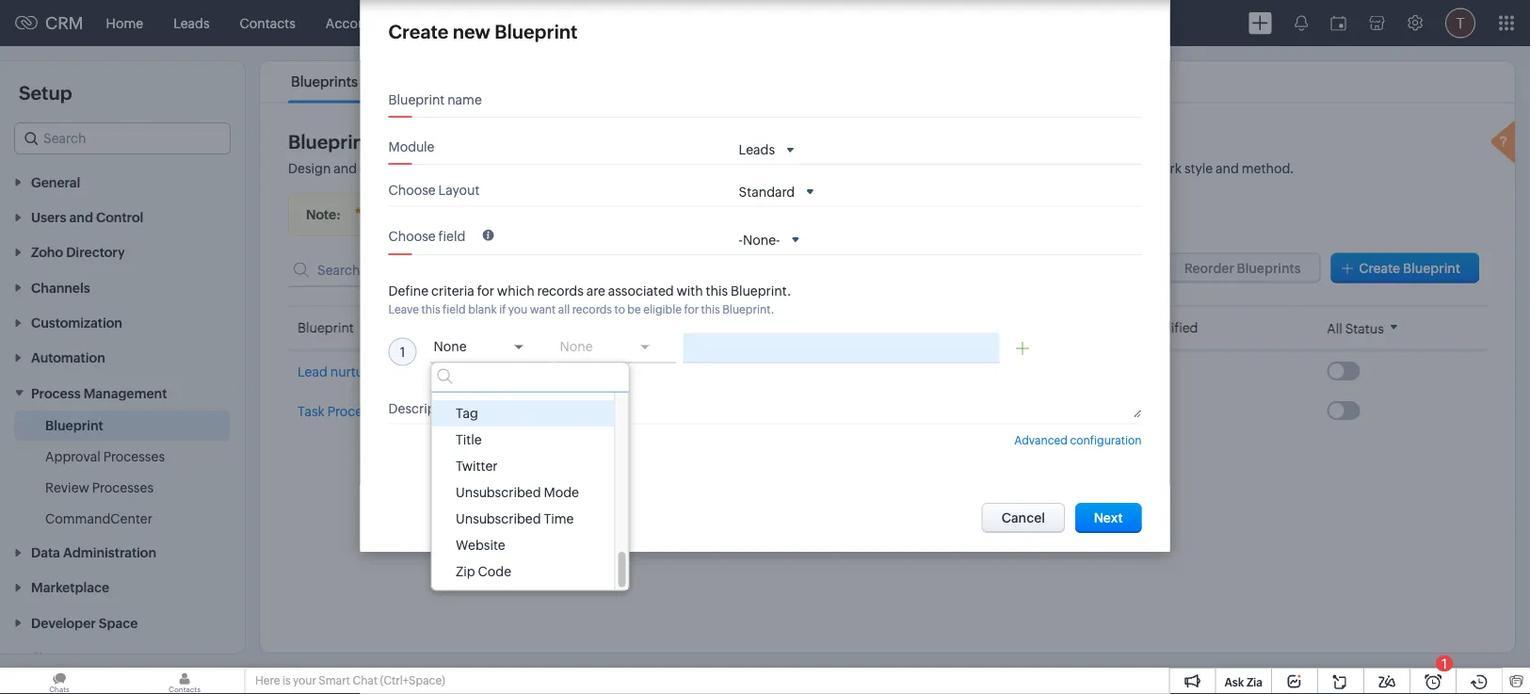 Task type: describe. For each thing, give the bounding box(es) containing it.
approval
[[45, 449, 101, 464]]

1 vertical spatial process
[[327, 404, 375, 419]]

choose layout
[[388, 183, 480, 198]]

module
[[388, 139, 435, 154]]

here
[[255, 674, 280, 687]]

this right with
[[706, 283, 728, 298]]

with
[[677, 283, 703, 298]]

field
[[946, 320, 976, 335]]

contacts
[[240, 16, 296, 31]]

tree containing street
[[432, 374, 629, 590]]

task process management link
[[298, 402, 462, 421]]

1 and from the left
[[334, 161, 357, 176]]

crm link
[[15, 13, 83, 33]]

while
[[705, 161, 738, 176]]

0 horizontal spatial tasks
[[478, 16, 512, 31]]

method.
[[1242, 161, 1294, 176]]

of
[[512, 207, 525, 222]]

lead nurturing process
[[298, 364, 439, 379]]

zip
[[455, 564, 475, 580]]

task process management
[[298, 404, 460, 419]]

create for create new blueprint
[[388, 21, 449, 43]]

1 horizontal spatial management
[[378, 404, 460, 419]]

define
[[360, 161, 399, 176]]

calls
[[629, 16, 659, 31]]

*
[[355, 205, 362, 223]]

blueprint inside button
[[1403, 260, 1461, 275]]

smart
[[319, 674, 350, 687]]

blank
[[468, 303, 497, 316]]

(ctrl+space)
[[380, 674, 445, 687]]

process management region
[[0, 410, 245, 534]]

define
[[388, 283, 429, 298]]

1 vertical spatial process
[[391, 364, 439, 379]]

task
[[298, 404, 325, 419]]

your left data
[[844, 161, 872, 176]]

note:
[[306, 207, 341, 222]]

contacts link
[[225, 0, 311, 46]]

reports link
[[674, 0, 752, 46]]

commandcenter link
[[45, 509, 152, 528]]

ask zia
[[1225, 676, 1263, 688]]

last
[[1116, 320, 1141, 335]]

blueprint inside process management region
[[45, 418, 103, 433]]

processes for approval processes
[[103, 449, 165, 464]]

this down with
[[701, 303, 720, 316]]

1 vertical spatial for
[[684, 303, 699, 316]]

2 the from the left
[[527, 207, 547, 222]]

deals
[[415, 16, 448, 31]]

1 vertical spatial is
[[282, 674, 291, 687]]

associated
[[608, 283, 674, 298]]

process management
[[31, 386, 167, 401]]

zia
[[1247, 676, 1263, 688]]

name
[[447, 92, 482, 107]]

Standard field
[[739, 183, 819, 200]]

leads for leads field
[[739, 142, 775, 157]]

website
[[455, 538, 505, 553]]

organizational
[[575, 161, 662, 176]]

description
[[388, 401, 460, 416]]

criteria
[[431, 283, 474, 298]]

be
[[628, 303, 641, 316]]

your right matches
[[545, 161, 572, 176]]

meetings
[[542, 16, 599, 31]]

approval processes
[[45, 449, 165, 464]]

unsubscribed time
[[455, 512, 573, 527]]

if
[[499, 303, 506, 316]]

home link
[[91, 0, 158, 46]]

1 horizontal spatial is
[[904, 161, 914, 176]]

unsubscribed for unsubscribed mode
[[455, 485, 541, 500]]

1 horizontal spatial to
[[1063, 161, 1076, 176]]

choose for choose field
[[388, 228, 436, 243]]

configuration
[[1070, 434, 1142, 446]]

field inside 'define criteria for which records are associated with this blueprint. leave this field blank if you want all records to be eligible for this blueprint.'
[[443, 303, 466, 316]]

chat
[[353, 674, 378, 687]]

0 vertical spatial field
[[438, 228, 466, 243]]

which
[[497, 283, 535, 298]]

-None- field
[[739, 231, 804, 249]]

create new blueprint
[[388, 21, 578, 43]]

choose field
[[388, 228, 466, 243]]

crm
[[45, 13, 83, 33]]

1 vertical spatial tasks
[[580, 403, 613, 418]]

standard inside field
[[739, 184, 795, 199]]

create for create blueprint
[[1359, 260, 1401, 275]]

blueprint name
[[388, 92, 482, 107]]

processes for review processes
[[92, 480, 154, 495]]

denotes
[[371, 207, 421, 222]]

create blueprint button
[[1331, 253, 1480, 283]]

choose for choose layout
[[388, 183, 436, 198]]

blueprints link
[[288, 73, 361, 90]]

draft
[[446, 207, 476, 222]]

1
[[1442, 656, 1447, 671]]

review processes
[[45, 480, 154, 495]]

lead for lead status
[[946, 364, 976, 379]]

services
[[853, 16, 905, 31]]

advanced
[[1015, 434, 1068, 446]]

new
[[453, 21, 491, 43]]

style
[[1185, 161, 1213, 176]]

last modified
[[1116, 320, 1198, 335]]

blueprint.
[[613, 207, 674, 222]]

unsubscribed for unsubscribed time
[[455, 512, 541, 527]]

-
[[739, 232, 743, 247]]

design and define a process that matches your organizational policy while making sure that your data is streamlined and adhere to your team's work style and method.
[[288, 161, 1294, 176]]

leads link
[[158, 0, 225, 46]]

2 none field from the left
[[557, 333, 676, 363]]

team's
[[1108, 161, 1149, 176]]

1 vertical spatial blueprint.
[[722, 303, 774, 316]]



Task type: vqa. For each thing, say whether or not it's contained in the screenshot.
None field to the right
yes



Task type: locate. For each thing, give the bounding box(es) containing it.
lead up task
[[298, 364, 328, 379]]

1 vertical spatial to
[[614, 303, 625, 316]]

deals link
[[400, 0, 463, 46]]

management up the title at the bottom of page
[[378, 404, 460, 419]]

that right sure
[[817, 161, 842, 176]]

0 horizontal spatial the
[[424, 207, 444, 222]]

0 vertical spatial to
[[1063, 161, 1076, 176]]

1 vertical spatial processes
[[92, 480, 154, 495]]

0 horizontal spatial for
[[477, 283, 494, 298]]

analytics link
[[752, 0, 838, 46]]

1 horizontal spatial layout
[[763, 320, 804, 335]]

1 horizontal spatial for
[[684, 303, 699, 316]]

1 horizontal spatial create
[[1359, 260, 1401, 275]]

3 and from the left
[[1216, 161, 1239, 176]]

reports
[[689, 16, 737, 31]]

2 vertical spatial leads
[[580, 364, 616, 379]]

lead
[[946, 364, 976, 379], [298, 364, 328, 379]]

tag
[[455, 406, 478, 421]]

lead for lead nurturing process
[[298, 364, 328, 379]]

contacts image
[[125, 668, 244, 694]]

lead nurturing process link
[[298, 362, 442, 381]]

1 that from the left
[[462, 161, 487, 176]]

to
[[1063, 161, 1076, 176], [614, 303, 625, 316]]

services link
[[838, 0, 920, 46]]

leads inside field
[[739, 142, 775, 157]]

none field down blank
[[431, 333, 550, 363]]

0 horizontal spatial is
[[282, 674, 291, 687]]

for down with
[[684, 303, 699, 316]]

records up all
[[537, 283, 584, 298]]

your left team's
[[1078, 161, 1106, 176]]

title
[[455, 433, 481, 448]]

choose down denotes
[[388, 228, 436, 243]]

1 horizontal spatial none field
[[557, 333, 676, 363]]

process inside dropdown button
[[31, 386, 81, 401]]

this
[[706, 283, 728, 298], [421, 303, 440, 316], [701, 303, 720, 316]]

2 choose from the top
[[388, 228, 436, 243]]

0 vertical spatial leads
[[173, 16, 210, 31]]

0 vertical spatial for
[[477, 283, 494, 298]]

policy
[[665, 161, 702, 176]]

ask
[[1225, 676, 1244, 688]]

1 horizontal spatial lead
[[946, 364, 976, 379]]

0 horizontal spatial that
[[462, 161, 487, 176]]

that left matches
[[462, 161, 487, 176]]

None search field
[[432, 363, 629, 392]]

process management button
[[0, 375, 245, 410]]

data
[[874, 161, 902, 176]]

setup
[[19, 82, 72, 104]]

0 vertical spatial processes
[[103, 449, 165, 464]]

process up choose layout
[[411, 161, 460, 176]]

0 vertical spatial choose
[[388, 183, 436, 198]]

usage
[[392, 73, 433, 90]]

1 the from the left
[[424, 207, 444, 222]]

this right leave
[[421, 303, 440, 316]]

1 none field from the left
[[431, 333, 550, 363]]

1 horizontal spatial and
[[992, 161, 1015, 176]]

all
[[558, 303, 570, 316]]

the up choose field
[[424, 207, 444, 222]]

lead left status
[[946, 364, 976, 379]]

zip code
[[455, 564, 511, 580]]

the right of
[[527, 207, 547, 222]]

0 vertical spatial unsubscribed
[[455, 485, 541, 500]]

0 horizontal spatial and
[[334, 161, 357, 176]]

None button
[[982, 503, 1065, 533], [1075, 503, 1142, 533], [982, 503, 1065, 533], [1075, 503, 1142, 533]]

are
[[586, 283, 605, 298]]

0 vertical spatial management
[[83, 386, 167, 401]]

None text field
[[683, 333, 1000, 363], [739, 401, 1142, 418], [683, 333, 1000, 363], [739, 401, 1142, 418]]

choose
[[388, 183, 436, 198], [388, 228, 436, 243]]

none-
[[743, 232, 780, 247]]

tree
[[432, 374, 629, 590]]

analytics
[[767, 16, 823, 31]]

0 horizontal spatial none
[[434, 338, 467, 354]]

1 horizontal spatial the
[[527, 207, 547, 222]]

create blueprint
[[1359, 260, 1461, 275]]

1 unsubscribed from the top
[[455, 485, 541, 500]]

management up blueprint link
[[83, 386, 167, 401]]

0 vertical spatial tasks
[[478, 16, 512, 31]]

none field down be
[[557, 333, 676, 363]]

process
[[31, 386, 81, 401], [327, 404, 375, 419]]

your
[[545, 161, 572, 176], [844, 161, 872, 176], [1078, 161, 1106, 176], [293, 674, 316, 687]]

advanced configuration
[[1015, 434, 1142, 446]]

review
[[45, 480, 89, 495]]

making
[[740, 161, 786, 176]]

field down draft
[[438, 228, 466, 243]]

code
[[478, 564, 511, 580]]

1 vertical spatial field
[[443, 303, 466, 316]]

accounts
[[326, 16, 385, 31]]

calls link
[[614, 0, 674, 46]]

leads for leads link
[[173, 16, 210, 31]]

define criteria for which records are associated with this blueprint. leave this field blank if you want all records to be eligible for this blueprint.
[[388, 283, 791, 316]]

status
[[979, 364, 1018, 379]]

to inside 'define criteria for which records are associated with this blueprint. leave this field blank if you want all records to be eligible for this blueprint.'
[[614, 303, 625, 316]]

design
[[288, 161, 331, 176]]

sure
[[789, 161, 815, 176]]

nurturing
[[330, 364, 388, 379]]

create inside button
[[1359, 260, 1401, 275]]

and left adhere
[[992, 161, 1015, 176]]

meetings link
[[527, 0, 614, 46]]

records
[[537, 283, 584, 298], [572, 303, 612, 316]]

leads right home
[[173, 16, 210, 31]]

leads up making on the top of the page
[[739, 142, 775, 157]]

2 that from the left
[[817, 161, 842, 176]]

1 horizontal spatial process
[[327, 404, 375, 419]]

0 horizontal spatial process
[[31, 386, 81, 401]]

blueprint link
[[45, 416, 103, 434]]

records down are
[[572, 303, 612, 316]]

blueprint. down -
[[722, 303, 774, 316]]

1 vertical spatial leads
[[739, 142, 775, 157]]

a
[[401, 161, 409, 176]]

and left define
[[334, 161, 357, 176]]

processes
[[103, 449, 165, 464], [92, 480, 154, 495]]

field
[[438, 228, 466, 243], [443, 303, 466, 316]]

list
[[274, 61, 450, 102]]

copy
[[479, 207, 509, 222]]

0 vertical spatial process
[[31, 386, 81, 401]]

0 vertical spatial create
[[388, 21, 449, 43]]

1 horizontal spatial that
[[817, 161, 842, 176]]

street
[[455, 380, 492, 395]]

to right adhere
[[1063, 161, 1076, 176]]

standard
[[739, 184, 795, 199], [763, 364, 819, 379]]

for up blank
[[477, 283, 494, 298]]

0 vertical spatial process
[[411, 161, 460, 176]]

and right style
[[1216, 161, 1239, 176]]

none up street
[[434, 338, 467, 354]]

streamlined
[[916, 161, 989, 176]]

management inside dropdown button
[[83, 386, 167, 401]]

for
[[477, 283, 494, 298], [684, 303, 699, 316]]

projects
[[935, 16, 985, 31]]

unsubscribed up unsubscribed time
[[455, 485, 541, 500]]

accounts link
[[311, 0, 400, 46]]

adhere
[[1018, 161, 1060, 176]]

none down all
[[560, 338, 593, 354]]

tasks
[[478, 16, 512, 31], [580, 403, 613, 418]]

0 horizontal spatial management
[[83, 386, 167, 401]]

0 vertical spatial standard
[[739, 184, 795, 199]]

2 lead from the left
[[298, 364, 328, 379]]

1 vertical spatial records
[[572, 303, 612, 316]]

processes inside 'review processes' link
[[92, 480, 154, 495]]

1 horizontal spatial leads
[[580, 364, 616, 379]]

1 vertical spatial management
[[378, 404, 460, 419]]

1 horizontal spatial tasks
[[580, 403, 613, 418]]

Leads field
[[739, 141, 799, 158]]

layout
[[438, 183, 480, 198], [763, 320, 804, 335]]

leads down 'define criteria for which records are associated with this blueprint. leave this field blank if you want all records to be eligible for this blueprint.' on the top of page
[[580, 364, 616, 379]]

1 vertical spatial create
[[1359, 260, 1401, 275]]

your left smart
[[293, 674, 316, 687]]

0 vertical spatial records
[[537, 283, 584, 298]]

leads
[[173, 16, 210, 31], [739, 142, 775, 157], [580, 364, 616, 379]]

modified
[[1143, 320, 1198, 335]]

you
[[508, 303, 528, 316]]

2 horizontal spatial and
[[1216, 161, 1239, 176]]

commandcenter
[[45, 511, 152, 526]]

1 none from the left
[[434, 338, 467, 354]]

list containing blueprints
[[274, 61, 450, 102]]

1 vertical spatial choose
[[388, 228, 436, 243]]

usage link
[[389, 73, 436, 90]]

0 horizontal spatial none field
[[431, 333, 550, 363]]

management
[[83, 386, 167, 401], [378, 404, 460, 419]]

review processes link
[[45, 478, 154, 497]]

process up description at the left
[[391, 364, 439, 379]]

processes inside approval processes link
[[103, 449, 165, 464]]

1 choose from the top
[[388, 183, 436, 198]]

0 horizontal spatial leads
[[173, 16, 210, 31]]

unsubscribed up website
[[455, 512, 541, 527]]

blueprint. down none-
[[731, 283, 791, 298]]

is right here
[[282, 674, 291, 687]]

0 vertical spatial is
[[904, 161, 914, 176]]

chats image
[[0, 668, 119, 694]]

0 horizontal spatial create
[[388, 21, 449, 43]]

1 horizontal spatial none
[[560, 338, 593, 354]]

lead status
[[946, 364, 1018, 379]]

process right task
[[327, 404, 375, 419]]

0 horizontal spatial lead
[[298, 364, 328, 379]]

0 horizontal spatial to
[[614, 303, 625, 316]]

want
[[530, 303, 556, 316]]

layout up draft
[[438, 183, 480, 198]]

2 none from the left
[[560, 338, 593, 354]]

process up blueprint link
[[31, 386, 81, 401]]

published
[[550, 207, 611, 222]]

0 horizontal spatial layout
[[438, 183, 480, 198]]

time
[[543, 512, 573, 527]]

Search text field
[[288, 253, 571, 287]]

1 vertical spatial layout
[[763, 320, 804, 335]]

0 vertical spatial layout
[[438, 183, 480, 198]]

0 vertical spatial blueprint.
[[731, 283, 791, 298]]

1 vertical spatial unsubscribed
[[455, 512, 541, 527]]

processes down approval processes at bottom
[[92, 480, 154, 495]]

processes up the review processes
[[103, 449, 165, 464]]

is right data
[[904, 161, 914, 176]]

twitter
[[455, 459, 497, 474]]

field down criteria on the left of page
[[443, 303, 466, 316]]

-none-
[[739, 232, 780, 247]]

layout down -none- field
[[763, 320, 804, 335]]

2 and from the left
[[992, 161, 1015, 176]]

choose down "a" at the top of page
[[388, 183, 436, 198]]

1 lead from the left
[[946, 364, 976, 379]]

None field
[[431, 333, 550, 363], [557, 333, 676, 363]]

2 horizontal spatial leads
[[739, 142, 775, 157]]

2 unsubscribed from the top
[[455, 512, 541, 527]]

1 vertical spatial standard
[[763, 364, 819, 379]]

blueprint
[[495, 21, 578, 43], [388, 92, 445, 107], [288, 131, 371, 153], [1403, 260, 1461, 275], [298, 320, 354, 335], [45, 418, 103, 433]]

to left be
[[614, 303, 625, 316]]



